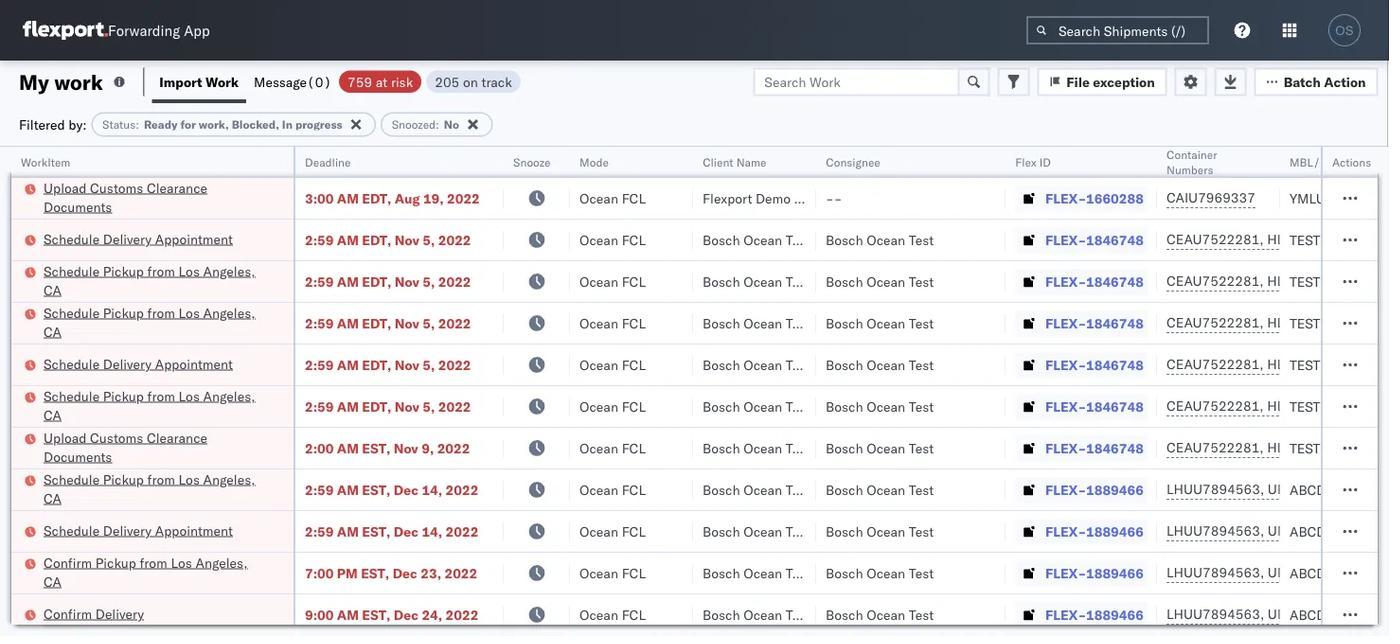 Task type: vqa. For each thing, say whether or not it's contained in the screenshot.
Confirm Delivery button
yes



Task type: describe. For each thing, give the bounding box(es) containing it.
demo
[[756, 190, 791, 207]]

10 fcl from the top
[[622, 565, 646, 582]]

flex- for 3:00 am edt, aug 19, 2022's upload customs clearance documents link
[[1046, 190, 1087, 207]]

schedule delivery appointment button for 2:59 am est, dec 14, 2022
[[44, 522, 233, 542]]

1 am from the top
[[337, 190, 359, 207]]

9 resize handle column header from the left
[[1356, 147, 1378, 637]]

deadline
[[305, 155, 351, 169]]

flex- for 3rd schedule pickup from los angeles, ca link from the top of the page
[[1046, 398, 1087, 415]]

1 hlx from the top
[[1368, 231, 1390, 248]]

1 flex-1846748 from the top
[[1046, 232, 1144, 248]]

2 hlx from the top
[[1368, 273, 1390, 289]]

2022 for 3:00 am edt, aug 19, 2022's upload customs clearance documents link
[[447, 190, 480, 207]]

2 ceau7522281, from the top
[[1167, 273, 1264, 289]]

7 ocean fcl from the top
[[580, 440, 646, 457]]

pickup for confirm pickup from los angeles, ca link
[[95, 555, 136, 571]]

deadline button
[[296, 151, 485, 170]]

no
[[444, 117, 459, 132]]

3 schedule pickup from los angeles, ca button from the top
[[44, 387, 269, 427]]

upload for 2:00 am est, nov 9, 2022
[[44, 430, 87, 446]]

flexport demo consignee
[[703, 190, 858, 207]]

resize handle column header for workitem
[[271, 147, 294, 637]]

mbl/mawb
[[1290, 155, 1356, 169]]

4 ceau7522281, hlxu6269489, hlx from the top
[[1167, 356, 1390, 373]]

flex- for 4th schedule pickup from los angeles, ca link
[[1046, 482, 1087, 498]]

4 hlxu6269489, from the top
[[1268, 356, 1365, 373]]

upload customs clearance documents for 2:00 am est, nov 9, 2022
[[44, 430, 208, 465]]

4 test123456 from the top
[[1290, 357, 1370, 373]]

abcdefg78456 for confirm delivery
[[1290, 607, 1390, 623]]

1 hlxu6269489, from the top
[[1268, 231, 1365, 248]]

2 schedule delivery appointment link from the top
[[44, 355, 233, 374]]

work,
[[199, 117, 229, 132]]

2 ceau7522281, hlxu6269489, hlx from the top
[[1167, 273, 1390, 289]]

4 am from the top
[[337, 315, 359, 332]]

6 schedule from the top
[[44, 471, 100, 488]]

2022 for 3rd schedule pickup from los angeles, ca link from the top of the page
[[438, 398, 471, 415]]

forwarding app
[[108, 21, 210, 39]]

10 ocean fcl from the top
[[580, 565, 646, 582]]

3 schedule pickup from los angeles, ca link from the top
[[44, 387, 269, 425]]

dec for confirm pickup from los angeles, ca
[[393, 565, 418, 582]]

2 14, from the top
[[422, 523, 443, 540]]

flex- for confirm delivery link
[[1046, 607, 1087, 623]]

5 ceau7522281, from the top
[[1167, 398, 1264, 414]]

resize handle column header for client name
[[794, 147, 817, 637]]

import
[[159, 73, 202, 90]]

confirm pickup from los angeles, ca button
[[44, 554, 269, 594]]

6 test123456 from the top
[[1290, 440, 1370, 457]]

os
[[1336, 23, 1354, 37]]

--
[[826, 190, 843, 207]]

snooze
[[513, 155, 551, 169]]

confirm pickup from los angeles, ca link
[[44, 554, 269, 592]]

customs for 2:00 am est, nov 9, 2022
[[90, 430, 143, 446]]

Search Shipments (/) text field
[[1027, 16, 1210, 45]]

6 hlx from the top
[[1368, 440, 1390, 456]]

at
[[376, 73, 388, 90]]

container numbers button
[[1158, 143, 1262, 177]]

4 2:59 from the top
[[305, 357, 334, 373]]

2 test123456 from the top
[[1290, 273, 1370, 290]]

by:
[[69, 116, 87, 133]]

name
[[737, 155, 767, 169]]

4 2:59 am edt, nov 5, 2022 from the top
[[305, 357, 471, 373]]

3:00 am edt, aug 19, 2022
[[305, 190, 480, 207]]

confirm delivery button
[[44, 605, 144, 626]]

3 hlxu6269489, from the top
[[1268, 315, 1365, 331]]

customs for 3:00 am edt, aug 19, 2022
[[90, 180, 143, 196]]

5 ceau7522281, hlxu6269489, hlx from the top
[[1167, 398, 1390, 414]]

9 fcl from the top
[[622, 523, 646, 540]]

caiu7969337
[[1167, 189, 1256, 206]]

1 ceau7522281, hlxu6269489, hlx from the top
[[1167, 231, 1390, 248]]

2 flex-1846748 from the top
[[1046, 273, 1144, 290]]

flex- for confirm pickup from los angeles, ca link
[[1046, 565, 1087, 582]]

3 ocean fcl from the top
[[580, 273, 646, 290]]

appointment for 2:59 am est, dec 14, 2022
[[155, 522, 233, 539]]

4 ceau7522281, from the top
[[1167, 356, 1264, 373]]

7:00 pm est, dec 23, 2022
[[305, 565, 478, 582]]

flex-1660288
[[1046, 190, 1144, 207]]

workitem
[[21, 155, 70, 169]]

flex id
[[1016, 155, 1051, 169]]

flex
[[1016, 155, 1037, 169]]

os button
[[1323, 9, 1367, 52]]

flex- for upload customs clearance documents link related to 2:00 am est, nov 9, 2022
[[1046, 440, 1087, 457]]

batch
[[1284, 73, 1322, 90]]

batch action
[[1284, 73, 1367, 90]]

file
[[1067, 73, 1090, 90]]

1889466 for schedule pickup from los angeles, ca
[[1087, 482, 1144, 498]]

1660288
[[1087, 190, 1144, 207]]

delivery for schedule delivery appointment link for 2:59 am est, dec 14, 2022
[[103, 522, 152, 539]]

numbers
[[1167, 162, 1214, 177]]

2022 for 4th schedule pickup from los angeles, ca link
[[446, 482, 479, 498]]

3 5, from the top
[[423, 315, 435, 332]]

lhuu7894563, uetu5238478 for schedule pickup from los angeles, ca
[[1167, 481, 1361, 498]]

container numbers
[[1167, 147, 1218, 177]]

3 schedule from the top
[[44, 305, 100, 321]]

2 5, from the top
[[423, 273, 435, 290]]

delivery for 2nd schedule delivery appointment link from the bottom of the page
[[103, 356, 152, 372]]

batch action button
[[1255, 68, 1379, 96]]

blocked,
[[232, 117, 279, 132]]

confirm for confirm pickup from los angeles, ca
[[44, 555, 92, 571]]

import work
[[159, 73, 239, 90]]

documents for 2:00
[[44, 449, 112, 465]]

confirm pickup from los angeles, ca
[[44, 555, 248, 590]]

my work
[[19, 69, 103, 95]]

2 schedule pickup from los angeles, ca button from the top
[[44, 304, 269, 343]]

205 on track
[[435, 73, 512, 90]]

: for status
[[136, 117, 139, 132]]

1 schedule pickup from los angeles, ca link from the top
[[44, 262, 269, 300]]

9:00
[[305, 607, 334, 623]]

1889466 for confirm delivery
[[1087, 607, 1144, 623]]

5 test123456 from the top
[[1290, 398, 1370, 415]]

2 schedule delivery appointment from the top
[[44, 356, 233, 372]]

2022 for confirm pickup from los angeles, ca link
[[445, 565, 478, 582]]

6 flex-1846748 from the top
[[1046, 440, 1144, 457]]

3:00
[[305, 190, 334, 207]]

resize handle column header for container numbers
[[1258, 147, 1281, 637]]

11 ocean fcl from the top
[[580, 607, 646, 623]]

2 1889466 from the top
[[1087, 523, 1144, 540]]

9 flex- from the top
[[1046, 523, 1087, 540]]

3 resize handle column header from the left
[[548, 147, 570, 637]]

file exception
[[1067, 73, 1155, 90]]

lhuu7894563, uetu5238478 for confirm delivery
[[1167, 606, 1361, 623]]

1 2:59 from the top
[[305, 232, 334, 248]]

mbl/mawb numb
[[1290, 155, 1390, 169]]

1 schedule pickup from los angeles, ca button from the top
[[44, 262, 269, 302]]

progress
[[295, 117, 343, 132]]

2 lhuu7894563, uetu5238478 from the top
[[1167, 523, 1361, 540]]

clearance for 2:00 am est, nov 9, 2022
[[147, 430, 208, 446]]

schedule delivery appointment link for 2:59 am edt, nov 5, 2022
[[44, 230, 233, 249]]

dec for schedule pickup from los angeles, ca
[[394, 482, 419, 498]]

3 2:59 am edt, nov 5, 2022 from the top
[[305, 315, 471, 332]]

1889466 for confirm pickup from los angeles, ca
[[1087, 565, 1144, 582]]

action
[[1325, 73, 1367, 90]]

2 flex-1889466 from the top
[[1046, 523, 1144, 540]]

2 2:59 am edt, nov 5, 2022 from the top
[[305, 273, 471, 290]]

2 abcdefg78456 from the top
[[1290, 523, 1390, 540]]

est, for confirm delivery
[[362, 607, 391, 623]]

pickup for 1st schedule pickup from los angeles, ca link
[[103, 263, 144, 279]]

5 hlx from the top
[[1368, 398, 1390, 414]]

workitem button
[[11, 151, 275, 170]]

9:00 am est, dec 24, 2022
[[305, 607, 479, 623]]

2 lhuu7894563, from the top
[[1167, 523, 1265, 540]]

4 ocean fcl from the top
[[580, 315, 646, 332]]

dec for confirm delivery
[[394, 607, 419, 623]]

5 hlxu6269489, from the top
[[1268, 398, 1365, 414]]

9,
[[422, 440, 434, 457]]

1 - from the left
[[826, 190, 834, 207]]

lhuu7894563, uetu5238478 for confirm pickup from los angeles, ca
[[1167, 565, 1361, 581]]

consignee inside button
[[826, 155, 881, 169]]

4 flex-1846748 from the top
[[1046, 357, 1144, 373]]

forwarding
[[108, 21, 180, 39]]

759
[[348, 73, 372, 90]]

5 ocean fcl from the top
[[580, 357, 646, 373]]

flex id button
[[1006, 151, 1139, 170]]

schedule delivery appointment for 2:59 am est, dec 14, 2022
[[44, 522, 233, 539]]

7 fcl from the top
[[622, 440, 646, 457]]

snoozed
[[392, 117, 436, 132]]

flex- for 1st schedule pickup from los angeles, ca link
[[1046, 273, 1087, 290]]

uetu5238478 for confirm pickup from los angeles, ca
[[1268, 565, 1361, 581]]

est, for confirm pickup from los angeles, ca
[[361, 565, 390, 582]]

1 2:59 am edt, nov 5, 2022 from the top
[[305, 232, 471, 248]]

2 fcl from the top
[[622, 232, 646, 248]]

message (0)
[[254, 73, 332, 90]]

id
[[1040, 155, 1051, 169]]

2:00
[[305, 440, 334, 457]]

pm
[[337, 565, 358, 582]]

track
[[482, 73, 512, 90]]

documents for 3:00
[[44, 198, 112, 215]]

759 at risk
[[348, 73, 413, 90]]

7 am from the top
[[337, 440, 359, 457]]

4 schedule pickup from los angeles, ca from the top
[[44, 471, 255, 507]]

upload customs clearance documents link for 3:00 am edt, aug 19, 2022
[[44, 179, 269, 216]]

23,
[[421, 565, 442, 582]]

los inside confirm pickup from los angeles, ca
[[171, 555, 192, 571]]

1 5, from the top
[[423, 232, 435, 248]]

uetu5238478 for schedule pickup from los angeles, ca
[[1268, 481, 1361, 498]]

est, up 7:00 pm est, dec 23, 2022
[[362, 523, 391, 540]]

client
[[703, 155, 734, 169]]

mbl/mawb numb button
[[1281, 151, 1390, 170]]

actions
[[1333, 155, 1372, 169]]

exception
[[1093, 73, 1155, 90]]

6 ceau7522281, from the top
[[1167, 440, 1264, 456]]

from inside confirm pickup from los angeles, ca
[[140, 555, 167, 571]]

3 hlx from the top
[[1368, 315, 1390, 331]]

10 am from the top
[[337, 607, 359, 623]]

7 2:59 from the top
[[305, 523, 334, 540]]

ymluw2366793
[[1290, 190, 1390, 207]]

19,
[[423, 190, 444, 207]]

lhuu7894563, for confirm pickup from los angeles, ca
[[1167, 565, 1265, 581]]

upload customs clearance documents button for 2:00 am est, nov 9, 2022
[[44, 429, 269, 468]]

7 schedule from the top
[[44, 522, 100, 539]]

4 5, from the top
[[423, 357, 435, 373]]



Task type: locate. For each thing, give the bounding box(es) containing it.
forwarding app link
[[23, 21, 210, 40]]

3 abcdefg78456 from the top
[[1290, 565, 1390, 582]]

pickup for third schedule pickup from los angeles, ca link from the bottom
[[103, 305, 144, 321]]

2:00 am est, nov 9, 2022
[[305, 440, 470, 457]]

3 ca from the top
[[44, 407, 62, 423]]

hlxu6269489,
[[1268, 231, 1365, 248], [1268, 273, 1365, 289], [1268, 315, 1365, 331], [1268, 356, 1365, 373], [1268, 398, 1365, 414], [1268, 440, 1365, 456]]

0 vertical spatial customs
[[90, 180, 143, 196]]

lhuu7894563, for confirm delivery
[[1167, 606, 1265, 623]]

flex-1889466 for confirm pickup from los angeles, ca
[[1046, 565, 1144, 582]]

10 flex- from the top
[[1046, 565, 1087, 582]]

7 resize handle column header from the left
[[1135, 147, 1158, 637]]

upload customs clearance documents link for 2:00 am est, nov 9, 2022
[[44, 429, 269, 467]]

aug
[[395, 190, 420, 207]]

2 vertical spatial appointment
[[155, 522, 233, 539]]

container
[[1167, 147, 1218, 162]]

2 customs from the top
[[90, 430, 143, 446]]

1 uetu5238478 from the top
[[1268, 481, 1361, 498]]

3 edt, from the top
[[362, 273, 392, 290]]

2 vertical spatial schedule delivery appointment button
[[44, 522, 233, 542]]

2022 for upload customs clearance documents link related to 2:00 am est, nov 9, 2022
[[437, 440, 470, 457]]

5 fcl from the top
[[622, 357, 646, 373]]

11 fcl from the top
[[622, 607, 646, 623]]

clearance
[[147, 180, 208, 196], [147, 430, 208, 446]]

flex-1846748 button
[[1016, 227, 1148, 253], [1016, 227, 1148, 253], [1016, 269, 1148, 295], [1016, 269, 1148, 295], [1016, 310, 1148, 337], [1016, 310, 1148, 337], [1016, 352, 1148, 378], [1016, 352, 1148, 378], [1016, 394, 1148, 420], [1016, 394, 1148, 420], [1016, 435, 1148, 462], [1016, 435, 1148, 462]]

0 vertical spatial schedule delivery appointment
[[44, 231, 233, 247]]

3 schedule delivery appointment link from the top
[[44, 522, 233, 540]]

0 vertical spatial upload customs clearance documents button
[[44, 179, 269, 218]]

clearance for 3:00 am edt, aug 19, 2022
[[147, 180, 208, 196]]

0 vertical spatial upload
[[44, 180, 87, 196]]

confirm delivery
[[44, 606, 144, 622]]

1 schedule delivery appointment button from the top
[[44, 230, 233, 251]]

1 vertical spatial documents
[[44, 449, 112, 465]]

flex-1889466 for schedule pickup from los angeles, ca
[[1046, 482, 1144, 498]]

4 schedule pickup from los angeles, ca button from the top
[[44, 470, 269, 510]]

appointment for 2:59 am edt, nov 5, 2022
[[155, 231, 233, 247]]

8 fcl from the top
[[622, 482, 646, 498]]

6 fcl from the top
[[622, 398, 646, 415]]

dec up 7:00 pm est, dec 23, 2022
[[394, 523, 419, 540]]

1846748
[[1087, 232, 1144, 248], [1087, 273, 1144, 290], [1087, 315, 1144, 332], [1087, 357, 1144, 373], [1087, 398, 1144, 415], [1087, 440, 1144, 457]]

ca inside confirm pickup from los angeles, ca
[[44, 574, 62, 590]]

schedule delivery appointment for 2:59 am edt, nov 5, 2022
[[44, 231, 233, 247]]

0 horizontal spatial :
[[136, 117, 139, 132]]

1 ceau7522281, from the top
[[1167, 231, 1264, 248]]

ocean fcl
[[580, 190, 646, 207], [580, 232, 646, 248], [580, 273, 646, 290], [580, 315, 646, 332], [580, 357, 646, 373], [580, 398, 646, 415], [580, 440, 646, 457], [580, 482, 646, 498], [580, 523, 646, 540], [580, 565, 646, 582], [580, 607, 646, 623]]

2022 for 2nd schedule delivery appointment link from the bottom of the page
[[438, 357, 471, 373]]

1 resize handle column header from the left
[[271, 147, 294, 637]]

4 1846748 from the top
[[1087, 357, 1144, 373]]

est,
[[362, 440, 391, 457], [362, 482, 391, 498], [362, 523, 391, 540], [361, 565, 390, 582], [362, 607, 391, 623]]

0 vertical spatial confirm
[[44, 555, 92, 571]]

5 ca from the top
[[44, 574, 62, 590]]

1 2:59 am est, dec 14, 2022 from the top
[[305, 482, 479, 498]]

1 flex-1889466 from the top
[[1046, 482, 1144, 498]]

2 schedule delivery appointment button from the top
[[44, 355, 233, 376]]

app
[[184, 21, 210, 39]]

from
[[147, 263, 175, 279], [147, 305, 175, 321], [147, 388, 175, 405], [147, 471, 175, 488], [140, 555, 167, 571]]

delivery for confirm delivery link
[[95, 606, 144, 622]]

6 am from the top
[[337, 398, 359, 415]]

1 ca from the top
[[44, 282, 62, 298]]

schedule delivery appointment button for 2:59 am edt, nov 5, 2022
[[44, 230, 233, 251]]

consignee up --
[[826, 155, 881, 169]]

6 ceau7522281, hlxu6269489, hlx from the top
[[1167, 440, 1390, 456]]

1889466
[[1087, 482, 1144, 498], [1087, 523, 1144, 540], [1087, 565, 1144, 582], [1087, 607, 1144, 623]]

filtered by:
[[19, 116, 87, 133]]

lhuu7894563, for schedule pickup from los angeles, ca
[[1167, 481, 1265, 498]]

uetu5238478 for confirm delivery
[[1268, 606, 1361, 623]]

angeles, inside confirm pickup from los angeles, ca
[[196, 555, 248, 571]]

0 vertical spatial appointment
[[155, 231, 233, 247]]

1 vertical spatial clearance
[[147, 430, 208, 446]]

delivery for schedule delivery appointment link associated with 2:59 am edt, nov 5, 2022
[[103, 231, 152, 247]]

0 vertical spatial upload customs clearance documents link
[[44, 179, 269, 216]]

1 documents from the top
[[44, 198, 112, 215]]

hlx
[[1368, 231, 1390, 248], [1368, 273, 1390, 289], [1368, 315, 1390, 331], [1368, 356, 1390, 373], [1368, 398, 1390, 414], [1368, 440, 1390, 456]]

1 lhuu7894563, from the top
[[1167, 481, 1265, 498]]

message
[[254, 73, 307, 90]]

-
[[826, 190, 834, 207], [834, 190, 843, 207]]

3 ceau7522281, from the top
[[1167, 315, 1264, 331]]

:
[[136, 117, 139, 132], [436, 117, 439, 132]]

upload customs clearance documents
[[44, 180, 208, 215], [44, 430, 208, 465]]

5 5, from the top
[[423, 398, 435, 415]]

1 vertical spatial upload customs clearance documents button
[[44, 429, 269, 468]]

5 schedule from the top
[[44, 388, 100, 405]]

2 2:59 from the top
[[305, 273, 334, 290]]

2 : from the left
[[436, 117, 439, 132]]

est, for upload customs clearance documents
[[362, 440, 391, 457]]

filtered
[[19, 116, 65, 133]]

1 vertical spatial customs
[[90, 430, 143, 446]]

confirm delivery link
[[44, 605, 144, 624]]

1 appointment from the top
[[155, 231, 233, 247]]

4 abcdefg78456 from the top
[[1290, 607, 1390, 623]]

upload customs clearance documents link
[[44, 179, 269, 216], [44, 429, 269, 467]]

documents
[[44, 198, 112, 215], [44, 449, 112, 465]]

4 1889466 from the top
[[1087, 607, 1144, 623]]

test123456
[[1290, 232, 1370, 248], [1290, 273, 1370, 290], [1290, 315, 1370, 332], [1290, 357, 1370, 373], [1290, 398, 1370, 415], [1290, 440, 1370, 457]]

pickup inside confirm pickup from los angeles, ca
[[95, 555, 136, 571]]

4 flex- from the top
[[1046, 315, 1087, 332]]

dec
[[394, 482, 419, 498], [394, 523, 419, 540], [393, 565, 418, 582], [394, 607, 419, 623]]

dec down 2:00 am est, nov 9, 2022
[[394, 482, 419, 498]]

flexport. image
[[23, 21, 108, 40]]

2:59 am est, dec 14, 2022 down 2:00 am est, nov 9, 2022
[[305, 482, 479, 498]]

1 ocean fcl from the top
[[580, 190, 646, 207]]

schedule delivery appointment
[[44, 231, 233, 247], [44, 356, 233, 372], [44, 522, 233, 539]]

2022 for 1st schedule pickup from los angeles, ca link
[[438, 273, 471, 290]]

0 vertical spatial consignee
[[826, 155, 881, 169]]

1 vertical spatial 14,
[[422, 523, 443, 540]]

uetu5238478
[[1268, 481, 1361, 498], [1268, 523, 1361, 540], [1268, 565, 1361, 581], [1268, 606, 1361, 623]]

14, up 23,
[[422, 523, 443, 540]]

3 uetu5238478 from the top
[[1268, 565, 1361, 581]]

9 ocean fcl from the top
[[580, 523, 646, 540]]

1 vertical spatial schedule delivery appointment button
[[44, 355, 233, 376]]

2:59 am est, dec 14, 2022 up 7:00 pm est, dec 23, 2022
[[305, 523, 479, 540]]

bosch ocean test
[[703, 232, 811, 248], [826, 232, 934, 248], [703, 273, 811, 290], [826, 273, 934, 290], [703, 315, 811, 332], [826, 315, 934, 332], [703, 357, 811, 373], [826, 357, 934, 373], [703, 398, 811, 415], [826, 398, 934, 415], [703, 440, 811, 457], [826, 440, 934, 457], [703, 482, 811, 498], [826, 482, 934, 498], [703, 523, 811, 540], [826, 523, 934, 540], [703, 565, 811, 582], [826, 565, 934, 582], [703, 607, 811, 623], [826, 607, 934, 623]]

status
[[102, 117, 136, 132]]

confirm inside confirm pickup from los angeles, ca
[[44, 555, 92, 571]]

24,
[[422, 607, 443, 623]]

est, down 7:00 pm est, dec 23, 2022
[[362, 607, 391, 623]]

flex- for 2nd schedule delivery appointment link from the bottom of the page
[[1046, 357, 1087, 373]]

3 flex-1846748 from the top
[[1046, 315, 1144, 332]]

confirm down confirm pickup from los angeles, ca
[[44, 606, 92, 622]]

2 2:59 am est, dec 14, 2022 from the top
[[305, 523, 479, 540]]

0 vertical spatial documents
[[44, 198, 112, 215]]

1 fcl from the top
[[622, 190, 646, 207]]

5,
[[423, 232, 435, 248], [423, 273, 435, 290], [423, 315, 435, 332], [423, 357, 435, 373], [423, 398, 435, 415]]

upload for 3:00 am edt, aug 19, 2022
[[44, 180, 87, 196]]

est, left 9,
[[362, 440, 391, 457]]

1 upload customs clearance documents button from the top
[[44, 179, 269, 218]]

consignee
[[826, 155, 881, 169], [795, 190, 858, 207]]

abcdefg78456 for confirm pickup from los angeles, ca
[[1290, 565, 1390, 582]]

resize handle column header for deadline
[[481, 147, 504, 637]]

9 am from the top
[[337, 523, 359, 540]]

0 vertical spatial upload customs clearance documents
[[44, 180, 208, 215]]

client name button
[[693, 151, 798, 170]]

upload customs clearance documents for 3:00 am edt, aug 19, 2022
[[44, 180, 208, 215]]

1 schedule pickup from los angeles, ca from the top
[[44, 263, 255, 298]]

flex-1660288 button
[[1016, 185, 1148, 212], [1016, 185, 1148, 212]]

6 1846748 from the top
[[1087, 440, 1144, 457]]

2 am from the top
[[337, 232, 359, 248]]

lhuu7894563, uetu5238478
[[1167, 481, 1361, 498], [1167, 523, 1361, 540], [1167, 565, 1361, 581], [1167, 606, 1361, 623]]

0 vertical spatial 14,
[[422, 482, 443, 498]]

2 vertical spatial schedule delivery appointment link
[[44, 522, 233, 540]]

4 ca from the top
[[44, 490, 62, 507]]

0 vertical spatial clearance
[[147, 180, 208, 196]]

pickup for 3rd schedule pickup from los angeles, ca link from the top of the page
[[103, 388, 144, 405]]

pickup for 4th schedule pickup from los angeles, ca link
[[103, 471, 144, 488]]

: for snoozed
[[436, 117, 439, 132]]

for
[[180, 117, 196, 132]]

est, down 2:00 am est, nov 9, 2022
[[362, 482, 391, 498]]

est, right pm
[[361, 565, 390, 582]]

schedule
[[44, 231, 100, 247], [44, 263, 100, 279], [44, 305, 100, 321], [44, 356, 100, 372], [44, 388, 100, 405], [44, 471, 100, 488], [44, 522, 100, 539]]

2 schedule pickup from los angeles, ca link from the top
[[44, 304, 269, 342]]

(0)
[[307, 73, 332, 90]]

dec left 23,
[[393, 565, 418, 582]]

schedule pickup from los angeles, ca link
[[44, 262, 269, 300], [44, 304, 269, 342], [44, 387, 269, 425], [44, 470, 269, 508]]

consignee right demo at the top right of the page
[[795, 190, 858, 207]]

1 horizontal spatial :
[[436, 117, 439, 132]]

2022 for third schedule pickup from los angeles, ca link from the bottom
[[438, 315, 471, 332]]

ocean
[[580, 190, 619, 207], [580, 232, 619, 248], [744, 232, 783, 248], [867, 232, 906, 248], [580, 273, 619, 290], [744, 273, 783, 290], [867, 273, 906, 290], [580, 315, 619, 332], [744, 315, 783, 332], [867, 315, 906, 332], [580, 357, 619, 373], [744, 357, 783, 373], [867, 357, 906, 373], [580, 398, 619, 415], [744, 398, 783, 415], [867, 398, 906, 415], [580, 440, 619, 457], [744, 440, 783, 457], [867, 440, 906, 457], [580, 482, 619, 498], [744, 482, 783, 498], [867, 482, 906, 498], [580, 523, 619, 540], [744, 523, 783, 540], [867, 523, 906, 540], [580, 565, 619, 582], [744, 565, 783, 582], [867, 565, 906, 582], [580, 607, 619, 623], [744, 607, 783, 623], [867, 607, 906, 623]]

: left ready
[[136, 117, 139, 132]]

1 flex- from the top
[[1046, 190, 1087, 207]]

2 ca from the top
[[44, 324, 62, 340]]

3 1846748 from the top
[[1087, 315, 1144, 332]]

resize handle column header for mode
[[671, 147, 693, 637]]

abcdefg78456 for schedule pickup from los angeles, ca
[[1290, 482, 1390, 498]]

in
[[282, 117, 293, 132]]

14, down 9,
[[422, 482, 443, 498]]

3 schedule delivery appointment button from the top
[[44, 522, 233, 542]]

my
[[19, 69, 49, 95]]

upload customs clearance documents button for 3:00 am edt, aug 19, 2022
[[44, 179, 269, 218]]

5 1846748 from the top
[[1087, 398, 1144, 415]]

2:59
[[305, 232, 334, 248], [305, 273, 334, 290], [305, 315, 334, 332], [305, 357, 334, 373], [305, 398, 334, 415], [305, 482, 334, 498], [305, 523, 334, 540]]

confirm
[[44, 555, 92, 571], [44, 606, 92, 622]]

flex-1889466
[[1046, 482, 1144, 498], [1046, 523, 1144, 540], [1046, 565, 1144, 582], [1046, 607, 1144, 623]]

flex-1889466 for confirm delivery
[[1046, 607, 1144, 623]]

work
[[54, 69, 103, 95]]

3 ceau7522281, hlxu6269489, hlx from the top
[[1167, 315, 1390, 331]]

4 lhuu7894563, from the top
[[1167, 606, 1265, 623]]

8 am from the top
[[337, 482, 359, 498]]

mode
[[580, 155, 609, 169]]

resize handle column header for flex id
[[1135, 147, 1158, 637]]

flexport
[[703, 190, 753, 207]]

2 upload from the top
[[44, 430, 87, 446]]

flex-1846748
[[1046, 232, 1144, 248], [1046, 273, 1144, 290], [1046, 315, 1144, 332], [1046, 357, 1144, 373], [1046, 398, 1144, 415], [1046, 440, 1144, 457]]

1 vertical spatial consignee
[[795, 190, 858, 207]]

snoozed : no
[[392, 117, 459, 132]]

2 hlxu6269489, from the top
[[1268, 273, 1365, 289]]

flex- for third schedule pickup from los angeles, ca link from the bottom
[[1046, 315, 1087, 332]]

1 vertical spatial upload customs clearance documents
[[44, 430, 208, 465]]

1 vertical spatial upload customs clearance documents link
[[44, 429, 269, 467]]

2:59 am est, dec 14, 2022
[[305, 482, 479, 498], [305, 523, 479, 540]]

1 vertical spatial schedule delivery appointment
[[44, 356, 233, 372]]

dec left 24,
[[394, 607, 419, 623]]

schedule pickup from los angeles, ca button
[[44, 262, 269, 302], [44, 304, 269, 343], [44, 387, 269, 427], [44, 470, 269, 510]]

4 hlx from the top
[[1368, 356, 1390, 373]]

client name
[[703, 155, 767, 169]]

flex-
[[1046, 190, 1087, 207], [1046, 232, 1087, 248], [1046, 273, 1087, 290], [1046, 315, 1087, 332], [1046, 357, 1087, 373], [1046, 398, 1087, 415], [1046, 440, 1087, 457], [1046, 482, 1087, 498], [1046, 523, 1087, 540], [1046, 565, 1087, 582], [1046, 607, 1087, 623]]

Search Work text field
[[753, 68, 960, 96]]

schedule delivery appointment link for 2:59 am est, dec 14, 2022
[[44, 522, 233, 540]]

1 upload customs clearance documents from the top
[[44, 180, 208, 215]]

bosch
[[703, 232, 740, 248], [826, 232, 864, 248], [703, 273, 740, 290], [826, 273, 864, 290], [703, 315, 740, 332], [826, 315, 864, 332], [703, 357, 740, 373], [826, 357, 864, 373], [703, 398, 740, 415], [826, 398, 864, 415], [703, 440, 740, 457], [826, 440, 864, 457], [703, 482, 740, 498], [826, 482, 864, 498], [703, 523, 740, 540], [826, 523, 864, 540], [703, 565, 740, 582], [826, 565, 864, 582], [703, 607, 740, 623], [826, 607, 864, 623]]

1 vertical spatial 2:59 am est, dec 14, 2022
[[305, 523, 479, 540]]

2 vertical spatial schedule delivery appointment
[[44, 522, 233, 539]]

ready
[[144, 117, 178, 132]]

customs
[[90, 180, 143, 196], [90, 430, 143, 446]]

1 vertical spatial upload
[[44, 430, 87, 446]]

2022 for confirm delivery link
[[446, 607, 479, 623]]

2 ocean fcl from the top
[[580, 232, 646, 248]]

5 flex- from the top
[[1046, 357, 1087, 373]]

205
[[435, 73, 460, 90]]

confirm up confirm delivery
[[44, 555, 92, 571]]

upload
[[44, 180, 87, 196], [44, 430, 87, 446]]

3 schedule pickup from los angeles, ca from the top
[[44, 388, 255, 423]]

confirm for confirm delivery
[[44, 606, 92, 622]]

3 fcl from the top
[[622, 273, 646, 290]]

numb
[[1359, 155, 1390, 169]]

status : ready for work, blocked, in progress
[[102, 117, 343, 132]]

resize handle column header for consignee
[[983, 147, 1006, 637]]

3 2:59 from the top
[[305, 315, 334, 332]]

2 confirm from the top
[[44, 606, 92, 622]]

1 upload from the top
[[44, 180, 87, 196]]

work
[[206, 73, 239, 90]]

resize handle column header
[[271, 147, 294, 637], [481, 147, 504, 637], [548, 147, 570, 637], [671, 147, 693, 637], [794, 147, 817, 637], [983, 147, 1006, 637], [1135, 147, 1158, 637], [1258, 147, 1281, 637], [1356, 147, 1378, 637]]

0 vertical spatial schedule delivery appointment link
[[44, 230, 233, 249]]

1 14, from the top
[[422, 482, 443, 498]]

angeles,
[[203, 263, 255, 279], [203, 305, 255, 321], [203, 388, 255, 405], [203, 471, 255, 488], [196, 555, 248, 571]]

: left "no"
[[436, 117, 439, 132]]

8 ocean fcl from the top
[[580, 482, 646, 498]]

risk
[[391, 73, 413, 90]]

1 1846748 from the top
[[1087, 232, 1144, 248]]

7:00
[[305, 565, 334, 582]]

1 vertical spatial schedule delivery appointment link
[[44, 355, 233, 374]]

6 flex- from the top
[[1046, 398, 1087, 415]]

0 vertical spatial 2:59 am est, dec 14, 2022
[[305, 482, 479, 498]]

import work button
[[152, 61, 246, 103]]

2 edt, from the top
[[362, 232, 392, 248]]

5 edt, from the top
[[362, 357, 392, 373]]

1 vertical spatial appointment
[[155, 356, 233, 372]]

delivery inside 'button'
[[95, 606, 144, 622]]

2 schedule from the top
[[44, 263, 100, 279]]

nov
[[395, 232, 420, 248], [395, 273, 420, 290], [395, 315, 420, 332], [395, 357, 420, 373], [395, 398, 420, 415], [394, 440, 419, 457]]

1 test123456 from the top
[[1290, 232, 1370, 248]]

est, for schedule pickup from los angeles, ca
[[362, 482, 391, 498]]

4 schedule pickup from los angeles, ca link from the top
[[44, 470, 269, 508]]

mode button
[[570, 151, 675, 170]]

5 2:59 am edt, nov 5, 2022 from the top
[[305, 398, 471, 415]]

consignee button
[[817, 151, 987, 170]]

3 schedule delivery appointment from the top
[[44, 522, 233, 539]]

0 vertical spatial schedule delivery appointment button
[[44, 230, 233, 251]]

on
[[463, 73, 478, 90]]

los
[[179, 263, 200, 279], [179, 305, 200, 321], [179, 388, 200, 405], [179, 471, 200, 488], [171, 555, 192, 571]]

1 vertical spatial confirm
[[44, 606, 92, 622]]

1 schedule from the top
[[44, 231, 100, 247]]

confirm inside 'button'
[[44, 606, 92, 622]]



